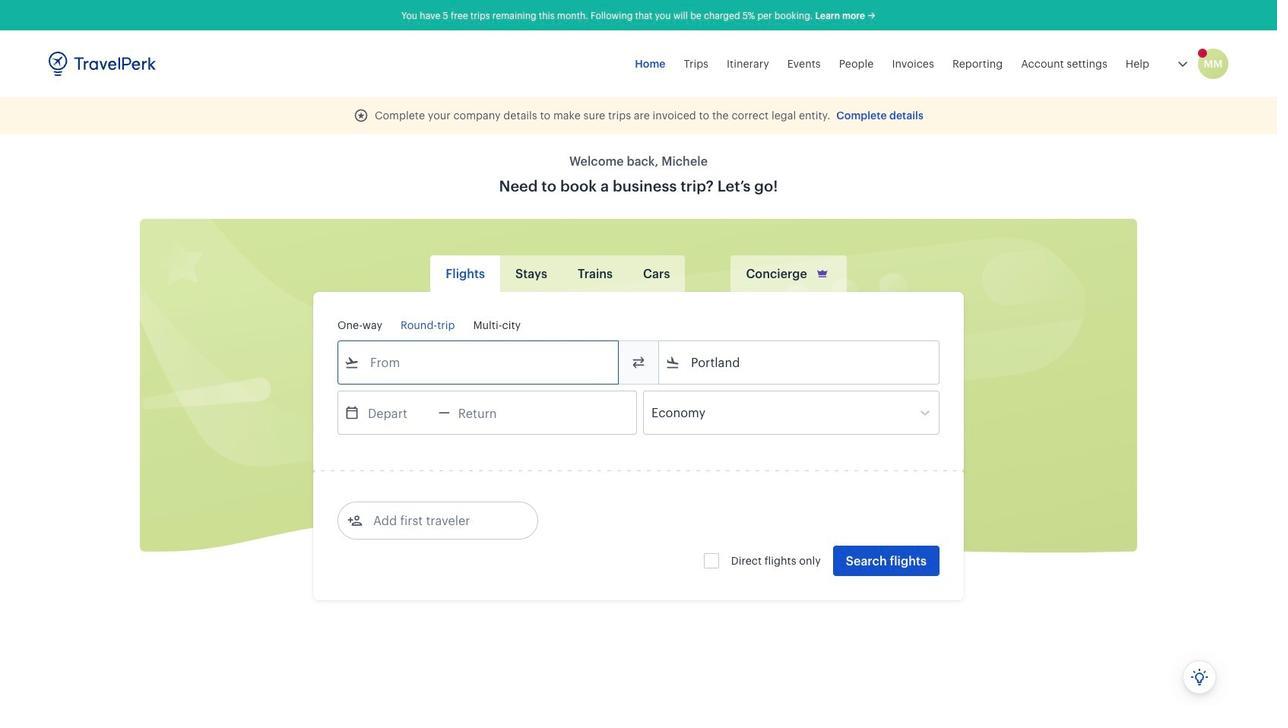 Task type: locate. For each thing, give the bounding box(es) containing it.
Depart text field
[[360, 392, 439, 434]]

Return text field
[[450, 392, 529, 434]]

To search field
[[681, 351, 920, 375]]



Task type: describe. For each thing, give the bounding box(es) containing it.
Add first traveler search field
[[363, 509, 521, 533]]

From search field
[[360, 351, 599, 375]]



